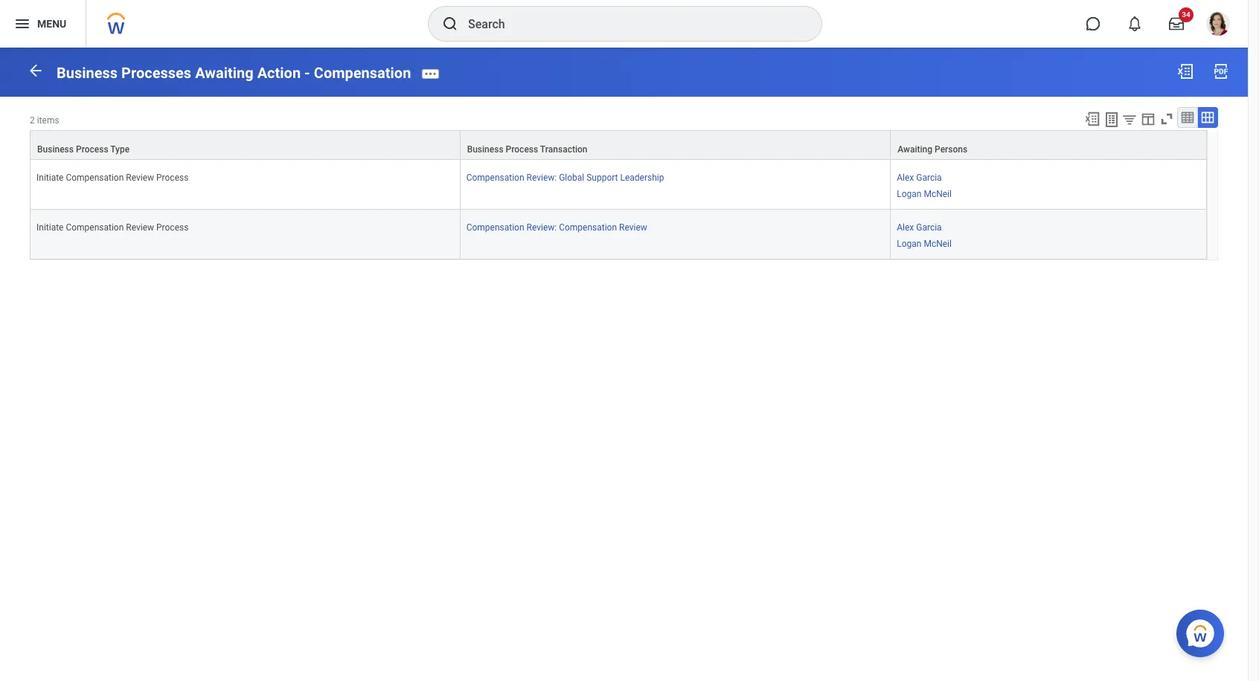Task type: describe. For each thing, give the bounding box(es) containing it.
compensation review: global support leadership
[[466, 173, 664, 183]]

business process type button
[[31, 131, 460, 159]]

-
[[305, 64, 310, 82]]

click to view/edit grid preferences image
[[1140, 111, 1157, 127]]

garcia for compensation review: compensation review
[[917, 223, 942, 233]]

leadership
[[620, 173, 664, 183]]

alex garcia for compensation review: global support leadership
[[897, 173, 942, 183]]

table image
[[1181, 110, 1195, 125]]

initiate for compensation review: compensation review
[[36, 223, 64, 233]]

business processes awaiting action - compensation link
[[57, 64, 411, 82]]

34 button
[[1160, 7, 1194, 40]]

type
[[110, 144, 130, 155]]

logan mcneil for compensation review: compensation review
[[897, 239, 952, 249]]

business for business process type
[[37, 144, 74, 155]]

compensation review: global support leadership link
[[466, 170, 664, 183]]

expand table image
[[1201, 110, 1216, 125]]

alex garcia link for compensation review: compensation review
[[897, 220, 942, 233]]

review for compensation review: global support leadership
[[126, 173, 154, 183]]

awaiting persons button
[[891, 131, 1207, 159]]

compensation review: compensation review link
[[466, 220, 647, 233]]

0 horizontal spatial awaiting
[[195, 64, 254, 82]]

justify image
[[13, 15, 31, 33]]

inbox large image
[[1169, 16, 1184, 31]]

review: for compensation
[[527, 223, 557, 233]]

mcneil for compensation review: global support leadership
[[924, 189, 952, 199]]

review for compensation review: compensation review
[[126, 223, 154, 233]]

initiate for compensation review: global support leadership
[[36, 173, 64, 183]]

business process type
[[37, 144, 130, 155]]

transaction
[[540, 144, 588, 155]]

business processes awaiting action - compensation
[[57, 64, 411, 82]]

initiate compensation review process element for compensation review: compensation review
[[36, 220, 189, 233]]

2 row from the top
[[30, 160, 1207, 210]]

business process transaction
[[467, 144, 588, 155]]

logan for compensation review: global support leadership
[[897, 189, 922, 199]]

awaiting inside popup button
[[898, 144, 933, 155]]

3 row from the top
[[30, 210, 1207, 260]]

menu button
[[0, 0, 86, 48]]

export to excel image for view printable version (pdf) image
[[1177, 63, 1195, 80]]

garcia for compensation review: global support leadership
[[917, 173, 942, 183]]

alex for compensation review: compensation review
[[897, 223, 914, 233]]

logan mcneil link for compensation review: global support leadership
[[897, 186, 952, 199]]

business for business process transaction
[[467, 144, 504, 155]]



Task type: locate. For each thing, give the bounding box(es) containing it.
1 vertical spatial export to excel image
[[1085, 111, 1101, 127]]

logan mcneil link
[[897, 186, 952, 199], [897, 236, 952, 249]]

initiate compensation review process
[[36, 173, 189, 183], [36, 223, 189, 233]]

0 vertical spatial items selected list
[[897, 170, 976, 200]]

mcneil
[[924, 189, 952, 199], [924, 239, 952, 249]]

2 initiate compensation review process element from the top
[[36, 220, 189, 233]]

1 vertical spatial review:
[[527, 223, 557, 233]]

logan mcneil for compensation review: global support leadership
[[897, 189, 952, 199]]

items selected list for compensation review: global support leadership
[[897, 170, 976, 200]]

row
[[30, 130, 1207, 160], [30, 160, 1207, 210], [30, 210, 1207, 260]]

0 vertical spatial awaiting
[[195, 64, 254, 82]]

1 logan mcneil from the top
[[897, 189, 952, 199]]

0 vertical spatial mcneil
[[924, 189, 952, 199]]

0 vertical spatial logan
[[897, 189, 922, 199]]

0 vertical spatial logan mcneil link
[[897, 186, 952, 199]]

1 vertical spatial logan
[[897, 239, 922, 249]]

initiate compensation review process element
[[36, 170, 189, 183], [36, 220, 189, 233]]

export to worksheets image
[[1103, 111, 1121, 129]]

2 items selected list from the top
[[897, 220, 976, 250]]

business process transaction button
[[460, 131, 890, 159]]

1 vertical spatial mcneil
[[924, 239, 952, 249]]

logan for compensation review: compensation review
[[897, 239, 922, 249]]

1 vertical spatial alex garcia link
[[897, 220, 942, 233]]

0 vertical spatial export to excel image
[[1177, 63, 1195, 80]]

1 items selected list from the top
[[897, 170, 976, 200]]

garcia
[[917, 173, 942, 183], [917, 223, 942, 233]]

1 vertical spatial initiate
[[36, 223, 64, 233]]

awaiting persons
[[898, 144, 968, 155]]

review: left the global
[[527, 173, 557, 183]]

alex garcia for compensation review: compensation review
[[897, 223, 942, 233]]

1 vertical spatial logan mcneil
[[897, 239, 952, 249]]

1 vertical spatial garcia
[[917, 223, 942, 233]]

fullscreen image
[[1159, 111, 1175, 127]]

34
[[1182, 10, 1191, 19]]

1 horizontal spatial awaiting
[[898, 144, 933, 155]]

items selected list for compensation review: compensation review
[[897, 220, 976, 250]]

1 logan mcneil link from the top
[[897, 186, 952, 199]]

1 review: from the top
[[527, 173, 557, 183]]

notifications large image
[[1128, 16, 1143, 31]]

1 vertical spatial alex garcia
[[897, 223, 942, 233]]

alex
[[897, 173, 914, 183], [897, 223, 914, 233]]

logan mcneil
[[897, 189, 952, 199], [897, 239, 952, 249]]

1 row from the top
[[30, 130, 1207, 160]]

alex garcia
[[897, 173, 942, 183], [897, 223, 942, 233]]

view printable version (pdf) image
[[1213, 63, 1230, 80]]

alex garcia link for compensation review: global support leadership
[[897, 170, 942, 183]]

1 vertical spatial awaiting
[[898, 144, 933, 155]]

2 alex garcia from the top
[[897, 223, 942, 233]]

2 logan from the top
[[897, 239, 922, 249]]

2 initiate compensation review process from the top
[[36, 223, 189, 233]]

business for business processes awaiting action - compensation
[[57, 64, 118, 82]]

Search Workday  search field
[[468, 7, 791, 40]]

business
[[57, 64, 118, 82], [37, 144, 74, 155], [467, 144, 504, 155]]

processes
[[121, 64, 191, 82]]

support
[[587, 173, 618, 183]]

export to excel image
[[1177, 63, 1195, 80], [1085, 111, 1101, 127]]

compensation
[[314, 64, 411, 82], [66, 173, 124, 183], [466, 173, 524, 183], [66, 223, 124, 233], [466, 223, 524, 233], [559, 223, 617, 233]]

0 horizontal spatial export to excel image
[[1085, 111, 1101, 127]]

1 initiate compensation review process element from the top
[[36, 170, 189, 183]]

0 vertical spatial alex garcia link
[[897, 170, 942, 183]]

2 alex from the top
[[897, 223, 914, 233]]

1 horizontal spatial export to excel image
[[1177, 63, 1195, 80]]

1 vertical spatial logan mcneil link
[[897, 236, 952, 249]]

initiate compensation review process for compensation review: global support leadership
[[36, 173, 189, 183]]

0 vertical spatial review:
[[527, 173, 557, 183]]

2 logan mcneil from the top
[[897, 239, 952, 249]]

alex garcia link
[[897, 170, 942, 183], [897, 220, 942, 233]]

2 garcia from the top
[[917, 223, 942, 233]]

1 alex garcia link from the top
[[897, 170, 942, 183]]

alex for compensation review: global support leadership
[[897, 173, 914, 183]]

logan
[[897, 189, 922, 199], [897, 239, 922, 249]]

0 vertical spatial alex
[[897, 173, 914, 183]]

1 garcia from the top
[[917, 173, 942, 183]]

2 items
[[30, 115, 59, 126]]

mcneil for compensation review: compensation review
[[924, 239, 952, 249]]

awaiting left action
[[195, 64, 254, 82]]

2 review: from the top
[[527, 223, 557, 233]]

initiate compensation review process for compensation review: compensation review
[[36, 223, 189, 233]]

items selected list
[[897, 170, 976, 200], [897, 220, 976, 250]]

2 logan mcneil link from the top
[[897, 236, 952, 249]]

row containing business process type
[[30, 130, 1207, 160]]

logan mcneil link for compensation review: compensation review
[[897, 236, 952, 249]]

0 vertical spatial initiate
[[36, 173, 64, 183]]

initiate compensation review process element for compensation review: global support leadership
[[36, 170, 189, 183]]

review: down compensation review: global support leadership
[[527, 223, 557, 233]]

0 vertical spatial alex garcia
[[897, 173, 942, 183]]

1 vertical spatial initiate compensation review process element
[[36, 220, 189, 233]]

export to excel image left the export to worksheets icon
[[1085, 111, 1101, 127]]

1 vertical spatial items selected list
[[897, 220, 976, 250]]

1 initiate from the top
[[36, 173, 64, 183]]

awaiting left persons
[[898, 144, 933, 155]]

0 vertical spatial garcia
[[917, 173, 942, 183]]

profile logan mcneil image
[[1207, 12, 1230, 39]]

previous page image
[[27, 62, 45, 80]]

2
[[30, 115, 35, 126]]

business processes awaiting action - compensation main content
[[0, 48, 1248, 274]]

review:
[[527, 173, 557, 183], [527, 223, 557, 233]]

export to excel image for the export to worksheets icon
[[1085, 111, 1101, 127]]

review
[[126, 173, 154, 183], [126, 223, 154, 233], [619, 223, 647, 233]]

2 initiate from the top
[[36, 223, 64, 233]]

menu
[[37, 18, 66, 29]]

1 vertical spatial alex
[[897, 223, 914, 233]]

items
[[37, 115, 59, 126]]

compensation review: compensation review
[[466, 223, 647, 233]]

1 initiate compensation review process from the top
[[36, 173, 189, 183]]

2 mcneil from the top
[[924, 239, 952, 249]]

2 alex garcia link from the top
[[897, 220, 942, 233]]

export to excel image left view printable version (pdf) image
[[1177, 63, 1195, 80]]

toolbar
[[1078, 107, 1219, 130]]

action
[[257, 64, 301, 82]]

search image
[[441, 15, 459, 33]]

1 logan from the top
[[897, 189, 922, 199]]

0 vertical spatial initiate compensation review process element
[[36, 170, 189, 183]]

1 mcneil from the top
[[924, 189, 952, 199]]

awaiting
[[195, 64, 254, 82], [898, 144, 933, 155]]

0 vertical spatial logan mcneil
[[897, 189, 952, 199]]

1 alex from the top
[[897, 173, 914, 183]]

global
[[559, 173, 585, 183]]

1 vertical spatial initiate compensation review process
[[36, 223, 189, 233]]

initiate
[[36, 173, 64, 183], [36, 223, 64, 233]]

select to filter grid data image
[[1122, 111, 1138, 127]]

1 alex garcia from the top
[[897, 173, 942, 183]]

persons
[[935, 144, 968, 155]]

process
[[76, 144, 108, 155], [506, 144, 538, 155], [156, 173, 189, 183], [156, 223, 189, 233]]

review: for global
[[527, 173, 557, 183]]

toolbar inside business processes awaiting action - compensation main content
[[1078, 107, 1219, 130]]

0 vertical spatial initiate compensation review process
[[36, 173, 189, 183]]



Task type: vqa. For each thing, say whether or not it's contained in the screenshot.
Garcia
yes



